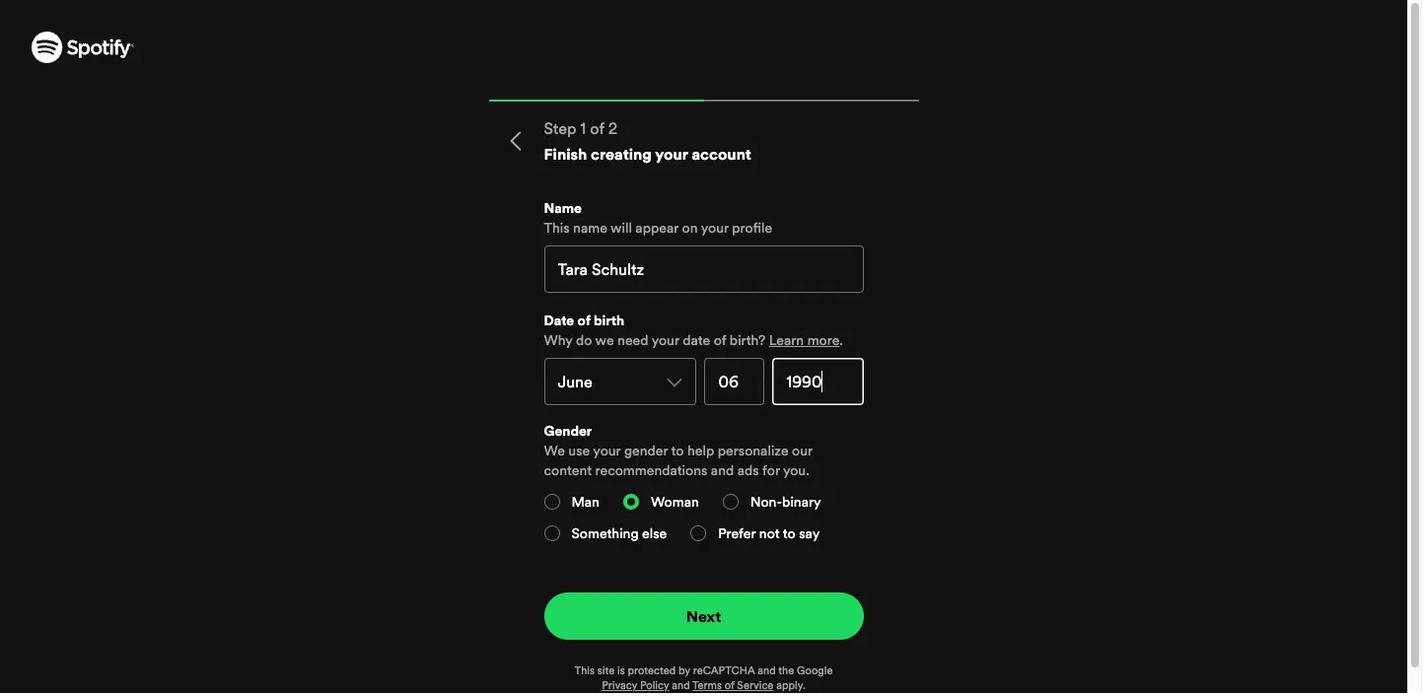 Task type: locate. For each thing, give the bounding box(es) containing it.
account
[[692, 143, 752, 165]]

for
[[763, 461, 780, 480]]

1 vertical spatial and
[[758, 664, 776, 679]]

0 horizontal spatial and
[[711, 461, 734, 480]]

non-binary
[[751, 492, 821, 512]]

your right use on the left bottom of page
[[593, 441, 621, 461]]

option group containing gender
[[544, 421, 864, 561]]

google
[[797, 664, 833, 679]]

and left the
[[758, 664, 776, 679]]

prefer
[[718, 524, 756, 544]]

need
[[618, 330, 649, 350]]

something else
[[572, 524, 667, 544]]

next
[[686, 606, 721, 627]]

1 horizontal spatial this
[[575, 664, 595, 679]]

by
[[679, 664, 691, 679]]

and left the ads
[[711, 461, 734, 480]]

2
[[608, 117, 618, 139]]

date
[[683, 330, 710, 350]]

0 horizontal spatial to
[[671, 441, 684, 461]]

recommendations
[[595, 461, 708, 480]]

we
[[595, 330, 614, 350]]

date of birth why do we need your date of birth? learn more .
[[544, 311, 843, 350]]

recaptcha
[[693, 664, 755, 679]]

to inside gender we use your gender to help personalize our content recommendations and ads for you.
[[671, 441, 684, 461]]

of
[[590, 117, 604, 139], [578, 311, 591, 330], [714, 330, 726, 350]]

Name text field
[[544, 246, 864, 293]]

something
[[572, 524, 639, 544]]

why
[[544, 330, 573, 350]]

content
[[544, 461, 592, 480]]

prefer not to say
[[718, 524, 820, 544]]

0 horizontal spatial this
[[544, 218, 570, 238]]

your left account
[[655, 143, 688, 165]]

name
[[573, 218, 608, 238]]

this left name
[[544, 218, 570, 238]]

and
[[711, 461, 734, 480], [758, 664, 776, 679]]

your right on
[[701, 218, 729, 238]]

to right not
[[783, 524, 796, 544]]

to left help
[[671, 441, 684, 461]]

personalize
[[718, 441, 789, 461]]

date
[[544, 311, 574, 330]]

birth?
[[730, 330, 766, 350]]

to
[[671, 441, 684, 461], [783, 524, 796, 544]]

creating
[[591, 143, 652, 165]]

0 vertical spatial this
[[544, 218, 570, 238]]

this left site
[[575, 664, 595, 679]]

0 vertical spatial to
[[671, 441, 684, 461]]

.
[[840, 330, 843, 350]]

0 vertical spatial and
[[711, 461, 734, 480]]

this
[[544, 218, 570, 238], [575, 664, 595, 679]]

gender
[[544, 421, 592, 441]]

your inside date of birth why do we need your date of birth? learn more .
[[652, 330, 679, 350]]

1
[[581, 117, 586, 139]]

your
[[655, 143, 688, 165], [701, 218, 729, 238], [652, 330, 679, 350], [593, 441, 621, 461]]

your left date
[[652, 330, 679, 350]]

1 vertical spatial to
[[783, 524, 796, 544]]

1 horizontal spatial and
[[758, 664, 776, 679]]

option group
[[544, 421, 864, 561]]

learn
[[769, 330, 804, 350]]

we
[[544, 441, 565, 461]]

not
[[759, 524, 780, 544]]

spotify image
[[32, 32, 134, 63]]

your inside gender we use your gender to help personalize our content recommendations and ads for you.
[[593, 441, 621, 461]]

more
[[808, 330, 840, 350]]

gender we use your gender to help personalize our content recommendations and ads for you.
[[544, 421, 813, 480]]

name this name will appear on your profile
[[544, 198, 773, 238]]



Task type: vqa. For each thing, say whether or not it's contained in the screenshot.
personalize
yes



Task type: describe. For each thing, give the bounding box(es) containing it.
help
[[688, 441, 714, 461]]

do
[[576, 330, 592, 350]]

birth
[[594, 311, 625, 330]]

woman
[[651, 492, 699, 512]]

man
[[572, 492, 600, 512]]

finish
[[544, 143, 587, 165]]

protected
[[628, 664, 676, 679]]

gender
[[624, 441, 668, 461]]

appear
[[636, 218, 679, 238]]

learn more link
[[769, 330, 840, 350]]

non-
[[751, 492, 782, 512]]

this inside name this name will appear on your profile
[[544, 218, 570, 238]]

ads
[[738, 461, 759, 480]]

say
[[799, 524, 820, 544]]

profile
[[732, 218, 773, 238]]

site
[[598, 664, 615, 679]]

is
[[618, 664, 625, 679]]

name
[[544, 198, 582, 218]]

your inside name this name will appear on your profile
[[701, 218, 729, 238]]

on
[[682, 218, 698, 238]]

our
[[792, 441, 813, 461]]

1 horizontal spatial to
[[783, 524, 796, 544]]

step
[[544, 117, 577, 139]]

1 vertical spatial this
[[575, 664, 595, 679]]

step 1 of 2 finish creating your account
[[544, 117, 752, 165]]

next button
[[544, 593, 864, 640]]

binary
[[782, 492, 821, 512]]

of inside step 1 of 2 finish creating your account
[[590, 117, 604, 139]]

and inside gender we use your gender to help personalize our content recommendations and ads for you.
[[711, 461, 734, 480]]

will
[[611, 218, 632, 238]]

use
[[569, 441, 590, 461]]

this site is protected by recaptcha and the google
[[575, 664, 833, 679]]

your inside step 1 of 2 finish creating your account
[[655, 143, 688, 165]]

else
[[642, 524, 667, 544]]

the
[[779, 664, 794, 679]]

you.
[[783, 461, 810, 480]]



